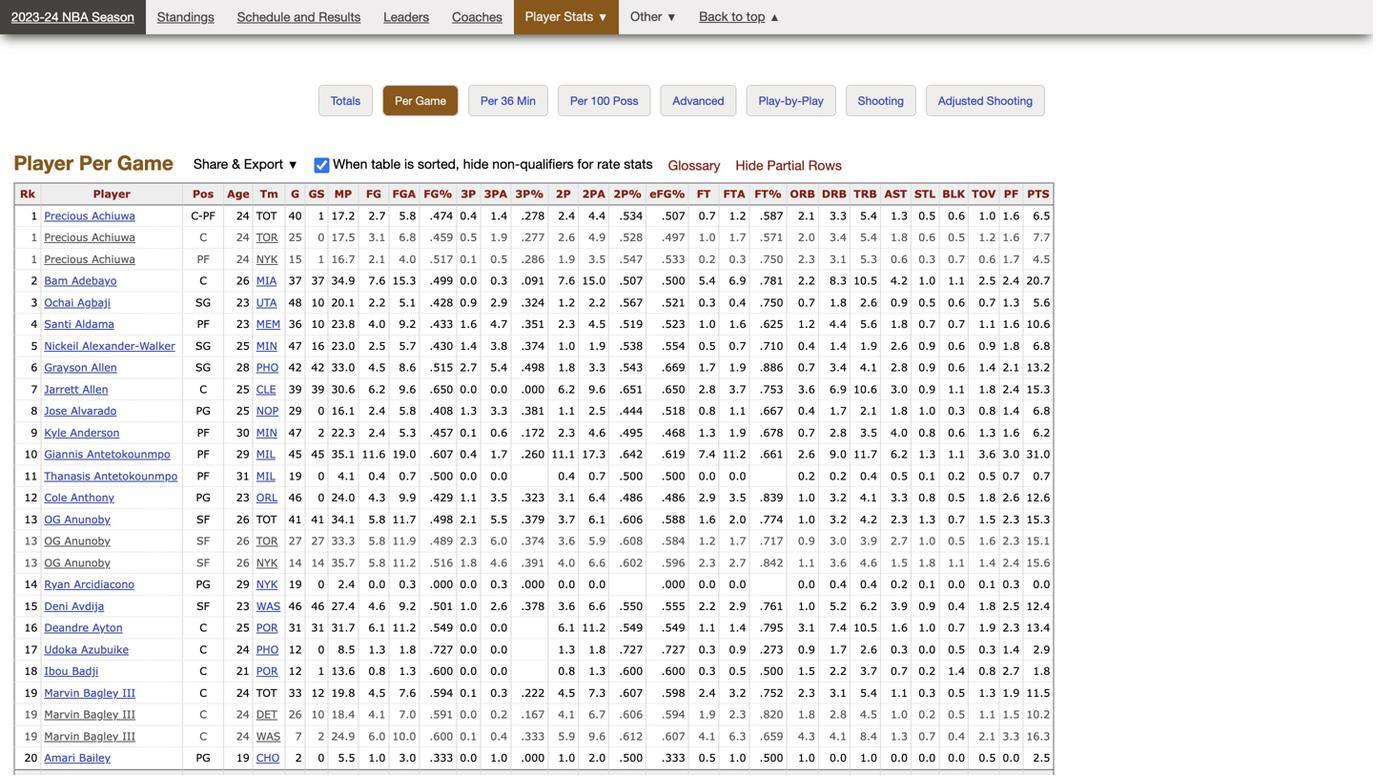 Task type: describe. For each thing, give the bounding box(es) containing it.
5.8 for 11.7
[[368, 513, 386, 526]]

1 og from the top
[[44, 513, 61, 526]]

0 horizontal spatial 3.7
[[558, 513, 575, 526]]

16.1
[[331, 404, 355, 417]]

and
[[294, 10, 315, 24]]

47 for 47 16 23.0
[[289, 339, 302, 352]]

2.2 down 15.0
[[589, 296, 606, 309]]

1 39 from the left
[[289, 383, 302, 396]]

0.4 up "7.4 10.5"
[[860, 578, 877, 591]]

avdija
[[72, 600, 104, 613]]

1.3 1.9 11.5
[[979, 686, 1050, 699]]

poss
[[613, 94, 638, 107]]

per 100 poss
[[570, 94, 638, 107]]

3-point field goal percentage element for 3-point field goals per game element corresponding to tm element associated with second age element
[[510, 769, 548, 775]]

0.4 down 11.1 at bottom left
[[558, 469, 575, 482]]

1 horizontal spatial 5.3
[[860, 253, 877, 265]]

13.4
[[1026, 621, 1050, 634]]

field goal percentage element for 3-point field goals per game element corresponding to tm element associated with second age element
[[419, 769, 456, 775]]

2.1 up 7.6 15.3
[[368, 253, 386, 265]]

deni avdija link
[[44, 600, 104, 613]]

1.9 left .886
[[729, 361, 746, 374]]

1.4 up 0.1 0.3
[[979, 556, 996, 569]]

pg for 25
[[196, 404, 210, 417]]

1.6 down .428 0.9
[[460, 318, 477, 330]]

2 .486 from the left
[[661, 491, 685, 504]]

0 vertical spatial 4.3
[[368, 491, 386, 504]]

2pa
[[582, 187, 605, 200]]

1.9 up 6.9 10.6
[[860, 339, 877, 352]]

was link for 23
[[256, 600, 281, 613]]

14 for 14 14 35.7
[[289, 556, 302, 569]]

9.0 11.7
[[830, 448, 877, 461]]

0.1 down .408 1.3
[[460, 426, 477, 439]]

0 vertical spatial 6.8
[[399, 231, 416, 244]]

3 .727 from the left
[[661, 643, 685, 656]]

47 for 47
[[289, 426, 302, 439]]

12 down 31 31 31.7
[[289, 643, 302, 656]]

1 marvin from the top
[[44, 686, 80, 699]]

0 horizontal spatial 3.9
[[860, 535, 877, 547]]

4.1 up 24.0 on the left bottom of the page
[[338, 469, 355, 482]]

1.4 left .795 on the right
[[729, 621, 746, 634]]

udoka azubuike link
[[44, 643, 129, 656]]

min link for 30 min
[[256, 426, 277, 439]]

4.1 left 6.7
[[558, 708, 575, 721]]

33.0
[[331, 361, 355, 374]]

.500 up .752
[[760, 665, 783, 678]]

1 horizontal spatial 6.1
[[558, 621, 575, 634]]

.600 down .591 on the left bottom of the page
[[429, 730, 453, 743]]

1 .727 from the left
[[429, 643, 453, 656]]

player element for second age element
[[40, 769, 182, 775]]

por for 25 por
[[256, 621, 278, 634]]

6.8 for .667
[[1033, 404, 1050, 417]]

allen for 6 grayson allen
[[91, 361, 117, 374]]

3 .549 from the left
[[661, 621, 685, 634]]

sf for 26 tot
[[197, 513, 210, 526]]

0.6 down 1.2 1.6
[[979, 253, 996, 265]]

11
[[24, 469, 38, 482]]

nyk for 29 nyk
[[256, 578, 278, 591]]

1 anunoby from the top
[[64, 513, 110, 526]]

2.5 down the 16.3
[[1033, 752, 1050, 764]]

3.5 up 9.0 11.7
[[860, 426, 877, 439]]

3.1 right .752
[[830, 686, 847, 699]]

pf for 35.1
[[197, 448, 209, 461]]

pg for 23
[[196, 491, 210, 504]]

.498 for .498 2.1
[[429, 513, 453, 526]]

.515 2.7
[[429, 361, 477, 374]]

31.0
[[1026, 448, 1050, 461]]

6 grayson allen
[[31, 361, 117, 374]]

7 for 7
[[295, 730, 302, 743]]

0 horizontal spatial .607
[[429, 448, 453, 461]]

24 for 12
[[236, 643, 250, 656]]

1 41 from the left
[[289, 513, 302, 526]]

0 vertical spatial 3.7
[[729, 383, 746, 396]]

0.6 left the .172
[[490, 426, 508, 439]]

0.4 left 1.8 2.5 12.4
[[948, 600, 965, 613]]

0.4 down 3p
[[460, 209, 477, 222]]

8.6
[[399, 361, 416, 374]]

2 42 from the left
[[311, 361, 325, 374]]

.498 for .498
[[521, 361, 545, 374]]

c-
[[191, 209, 203, 222]]

2 horizontal spatial 2.0
[[798, 231, 815, 244]]

0.1 0.3
[[979, 578, 1020, 591]]

orl link
[[256, 491, 278, 504]]

1.6 up 0.9 1.8
[[1003, 318, 1020, 330]]

0 horizontal spatial game
[[117, 151, 174, 175]]

5.8 for 11.2
[[368, 556, 386, 569]]

3.5 left .323
[[490, 491, 508, 504]]

1 6.1 11.2 from the left
[[368, 621, 416, 634]]

1.7 right .669
[[699, 361, 716, 374]]

6.0 for 6.0
[[490, 535, 508, 547]]

cle link
[[256, 383, 276, 396]]

26 for 26 tot
[[236, 513, 250, 526]]

7.6 for 7.6 15.0
[[558, 274, 575, 287]]

14 ryan arcidiacono
[[24, 578, 134, 591]]

ibou badji link
[[44, 665, 98, 678]]

31.7
[[331, 621, 355, 634]]

2 for 2 24.9
[[318, 730, 325, 743]]

2 45 from the left
[[311, 448, 325, 461]]

3.0 right 6.9 10.6
[[891, 383, 908, 396]]

2 0 from the top
[[318, 404, 325, 417]]

1.6 up 1.2 1.6
[[1003, 209, 1020, 222]]

2p
[[556, 187, 571, 200]]

2.4 up 0.7 1.3 on the top
[[1003, 274, 1020, 287]]

minutes played per game element for tm element containing tm
[[327, 184, 358, 205]]

3-point field goal attempts per game element for 3-point field goals per game element containing 3p
[[480, 184, 510, 205]]

4 0 from the top
[[318, 491, 325, 504]]

0.1 down .591 0.0
[[460, 730, 477, 743]]

25 nop
[[236, 404, 279, 417]]

pho link for 28 pho
[[256, 361, 279, 374]]

.381
[[521, 404, 545, 417]]

0.1 up 1.8 2.5 12.4
[[979, 578, 996, 591]]

.500 0.0
[[429, 469, 477, 482]]

2 horizontal spatial 3.7
[[860, 665, 877, 678]]

2.9 up the 4.7
[[490, 296, 508, 309]]

.391
[[521, 556, 545, 569]]

free throw attempts per game element for 3-point field goals per game element corresponding to tm element associated with second age element's 2-point field goal percentage element
[[719, 769, 749, 775]]

17.5
[[331, 231, 355, 244]]

standings
[[157, 10, 214, 24]]

.444
[[619, 404, 643, 417]]

6.2 right 9.0 11.7
[[891, 448, 908, 461]]

0 horizontal spatial 5.9
[[558, 730, 575, 743]]

player for player per game
[[14, 151, 73, 175]]

11.6
[[362, 448, 386, 461]]

1.6 left .625
[[729, 318, 746, 330]]

fga
[[392, 187, 416, 200]]

precious for c-pf
[[44, 209, 88, 222]]

0.1 left 0.5 0.7
[[919, 469, 936, 482]]

3.1 up 8.3 on the right top of the page
[[830, 253, 847, 265]]

.260 11.1 17.3
[[521, 448, 606, 461]]

alvarado
[[71, 404, 117, 417]]

15 for 15 deni avdija
[[24, 600, 38, 613]]

rk element for player element for second age element
[[14, 769, 40, 775]]

jarrett
[[44, 383, 79, 396]]

1.7 left .571 at the top right
[[729, 231, 746, 244]]

5.8 11.7
[[368, 513, 416, 526]]

badji
[[72, 665, 98, 678]]

1 27 from the left
[[289, 535, 302, 547]]

player stats
[[525, 9, 593, 24]]

0 horizontal spatial 5.6
[[860, 318, 877, 330]]

bagley for was
[[83, 730, 119, 743]]

pf for 4.1
[[197, 469, 209, 482]]

pho link for 24 pho
[[256, 643, 279, 656]]

2.1 down 6.9 10.6
[[860, 404, 877, 417]]

steals per game element for 3-point field goals per game element corresponding to tm element associated with second age element's 2-point field goal percentage element's assists per game element
[[911, 769, 939, 775]]

was link for 24
[[256, 730, 281, 743]]

3.0 up 0.5 0.7
[[1003, 448, 1020, 461]]

2.1 up 1.8 2.4 15.3
[[1003, 361, 1020, 374]]

advanced
[[673, 94, 724, 107]]

2.5 up 0.7 1.3 on the top
[[979, 274, 996, 287]]

0 vertical spatial 16
[[311, 339, 325, 352]]

1 precious achiuwa for c
[[31, 231, 135, 244]]

1.7 left .260
[[490, 448, 508, 461]]

1.4 down 1.8 2.4 15.3
[[1003, 404, 1020, 417]]

9.2 for 4.0
[[399, 318, 416, 330]]

3.2 for 4.1
[[830, 491, 847, 504]]

7 0 from the top
[[318, 752, 325, 764]]

12 up "33"
[[289, 665, 302, 678]]

12 up 26 10 18.4
[[311, 686, 325, 699]]

2.5 left .444
[[589, 404, 606, 417]]

uta
[[256, 296, 277, 309]]

.516
[[429, 556, 453, 569]]

1.2 down fta
[[729, 209, 746, 222]]

.820
[[760, 708, 783, 721]]

0 horizontal spatial 36
[[289, 318, 302, 330]]

.499
[[429, 274, 453, 287]]

.000 up .501
[[429, 578, 453, 591]]

2.4 down the 2p
[[558, 209, 575, 222]]

to
[[732, 9, 743, 24]]

sf for 26 tor
[[197, 535, 210, 547]]

marvin bagley iii link for was
[[44, 730, 136, 743]]

1 horizontal spatial .333
[[521, 730, 545, 743]]

.571
[[760, 231, 783, 244]]

por link for 25 por
[[256, 621, 278, 634]]

schedule
[[237, 10, 290, 24]]

0.4 right .710
[[798, 339, 815, 352]]

0.6 down stl
[[919, 231, 936, 244]]

alexander-
[[82, 339, 139, 352]]

2.5 left 5.7
[[368, 339, 386, 352]]

2 horizontal spatial .333
[[661, 752, 685, 764]]

sf for 26 nyk
[[197, 556, 210, 569]]

achiuwa for c
[[92, 231, 135, 244]]

advanced link
[[661, 86, 736, 115]]

2 bam adebayo
[[31, 274, 117, 287]]

4.5 left 8.6
[[368, 361, 386, 374]]

2-point field goals per game element for 3-point field goals per game element corresponding to tm element associated with second age element 3-point field goal percentage element
[[548, 769, 578, 775]]

.600 up ".598"
[[661, 665, 685, 678]]

1 0 from the top
[[318, 231, 325, 244]]

23 for 23 mem 36 10 23.8
[[236, 318, 250, 330]]

1 vertical spatial 5.5
[[338, 752, 355, 764]]

tor link for 26 tor
[[256, 535, 278, 547]]

1 iii from the top
[[122, 686, 136, 699]]

hide
[[463, 156, 489, 172]]

defensive rebounds per game element for offensive rebounds per game element containing orb
[[818, 184, 850, 205]]

1 horizontal spatial .607
[[619, 686, 643, 699]]

.591
[[429, 708, 453, 721]]

.517 0.1
[[429, 253, 477, 265]]

0 horizontal spatial 6.1
[[368, 621, 386, 634]]

2 41 from the left
[[311, 513, 325, 526]]

.408 1.3
[[429, 404, 477, 417]]

points per game element for personal fouls per game element for 3-point field goals per game element corresponding to tm element associated with second age element's 2-point field goal percentage element's assists per game element
[[1023, 769, 1053, 775]]

26 10 18.4
[[289, 708, 355, 721]]

5.4 for 2.0
[[860, 231, 877, 244]]

11.1
[[551, 448, 575, 461]]

.500 up .429
[[429, 469, 453, 482]]

11.2 up the 7.3 in the left of the page
[[582, 621, 606, 634]]

31 31 31.7
[[289, 621, 355, 634]]

1 horizontal spatial 10.6
[[1026, 318, 1050, 330]]

1.6 right "7.4 10.5"
[[891, 621, 908, 634]]

4.5 right 19.8 on the bottom left
[[368, 686, 386, 699]]

5 0 from the top
[[318, 578, 325, 591]]

1.4 down 0.9 1.8
[[979, 361, 996, 374]]

1 shooting from the left
[[858, 94, 904, 107]]

29 for 29 mil
[[236, 448, 250, 461]]

1 marvin bagley iii link from the top
[[44, 686, 136, 699]]

7.6 for 7.6
[[399, 686, 416, 699]]

2 .727 from the left
[[619, 643, 643, 656]]

.000 for 0.3
[[521, 578, 545, 591]]

was for 24
[[256, 730, 281, 743]]

.528
[[619, 231, 643, 244]]

2.1 down .429 1.1
[[460, 513, 477, 526]]

0.6 left 1.3 1.6
[[948, 426, 965, 439]]

1 horizontal spatial 5.6
[[1033, 296, 1050, 309]]

1 horizontal spatial .507
[[661, 209, 685, 222]]

c for 24 was
[[200, 730, 207, 743]]

.489 2.3
[[429, 535, 477, 547]]

0.4 left 2.1 3.3 16.3 at the right bottom
[[948, 730, 965, 743]]

1.4 up .515 2.7 on the left of page
[[460, 339, 477, 352]]

1 .486 from the left
[[619, 491, 643, 504]]

1 horizontal spatial 3.9
[[891, 600, 908, 613]]

2.2 down "7.4 10.5"
[[830, 665, 847, 678]]

0.4 down 9.0 11.7
[[860, 469, 877, 482]]

33
[[289, 686, 302, 699]]

0 vertical spatial 5.5
[[490, 513, 508, 526]]

og anunoby link for tor
[[44, 535, 110, 547]]

0.4 up 5.2
[[830, 578, 847, 591]]

5.8 11.9
[[368, 535, 416, 547]]

1.6 right ".588"
[[699, 513, 716, 526]]

24 for 25
[[236, 231, 250, 244]]

2.4 right 16.1
[[368, 404, 386, 417]]

0 vertical spatial 15.3
[[392, 274, 416, 287]]

1.9 up 7.6 15.0
[[558, 253, 575, 265]]

.750 for 0.4
[[760, 296, 783, 309]]

3.0 down 10.0
[[399, 752, 416, 764]]

1.4 up 6.9 10.6
[[830, 339, 847, 352]]

age
[[227, 187, 250, 200]]

coaches link
[[441, 3, 514, 31]]

2 .549 from the left
[[619, 621, 643, 634]]

29 nyk
[[236, 578, 278, 591]]

per game link
[[384, 86, 458, 115]]

0 vertical spatial 36
[[501, 94, 514, 107]]

41 41 34.1
[[289, 513, 355, 526]]

.600 0.0
[[429, 665, 477, 678]]

field goal attempts per game element for field goal percentage element corresponding to 3-point field goals per game element corresponding to tm element associated with second age element
[[388, 769, 419, 775]]

1.9 left .538
[[589, 339, 606, 352]]

0 horizontal spatial .507
[[619, 274, 643, 287]]

.500 down .659
[[760, 752, 783, 764]]

pg for 29
[[196, 578, 210, 591]]

3.6 right .378
[[558, 600, 575, 613]]

15.0
[[582, 274, 606, 287]]

1 horizontal spatial 5.9
[[589, 535, 606, 547]]

pos
[[193, 187, 214, 200]]

deandre
[[44, 621, 89, 634]]

2 horizontal spatial 6.1
[[589, 513, 606, 526]]

2.2 down 7.6 15.3
[[368, 296, 386, 309]]

7 jarrett allen
[[31, 383, 108, 396]]

turnovers per game element for personal fouls per game element for 3-point field goals per game element corresponding to tm element associated with second age element's 2-point field goal percentage element's assists per game element
[[968, 769, 999, 775]]

pos element for player element containing player
[[182, 184, 223, 205]]

2 for 2
[[295, 752, 302, 764]]

3.5 down 4.9
[[589, 253, 606, 265]]

2 age element from the top
[[223, 769, 252, 775]]

1 19 marvin bagley iii from the top
[[24, 686, 136, 699]]

1.7 up 2.5 2.4 20.7
[[1003, 253, 1020, 265]]

0.6 left 0.7 1.3 on the top
[[948, 296, 965, 309]]

0 horizontal spatial .333
[[429, 752, 453, 764]]

.468
[[661, 426, 685, 439]]

.500 down ".642"
[[619, 469, 643, 482]]

2 vertical spatial .607
[[661, 730, 685, 743]]

1 horizontal spatial 4.2
[[891, 274, 908, 287]]

1 13 from the top
[[24, 513, 38, 526]]

allen for 7 jarrett allen
[[82, 383, 108, 396]]

.538
[[619, 339, 643, 352]]

1 horizontal spatial 4.3
[[798, 730, 815, 743]]

1.8 2.4 15.3
[[979, 383, 1050, 396]]

0 horizontal spatial 5.3
[[399, 426, 416, 439]]

3.6 up 5.2
[[830, 556, 847, 569]]

.587
[[760, 209, 783, 222]]

leaders
[[384, 10, 429, 24]]

4.6 up 17.3 on the bottom left of page
[[589, 426, 606, 439]]

grayson allen link
[[44, 361, 117, 374]]

19.0
[[392, 448, 416, 461]]

1 bagley from the top
[[83, 686, 119, 699]]

1 vertical spatial 16
[[24, 621, 38, 634]]

.606 for 6.1
[[619, 513, 643, 526]]

4.7
[[490, 318, 508, 330]]

.222
[[521, 686, 545, 699]]

25 for 25 nop
[[236, 404, 250, 417]]

anunoby for tor
[[64, 535, 110, 547]]

1 37 from the left
[[289, 274, 302, 287]]

1 vertical spatial 10.6
[[853, 383, 877, 396]]

2 horizontal spatial 14
[[311, 556, 325, 569]]

11.2 left .549 0.0
[[392, 621, 416, 634]]

2 39 from the left
[[311, 383, 325, 396]]

0.6 left 1.4 2.1 13.2
[[948, 361, 965, 374]]

tot for 33
[[256, 686, 277, 699]]

2 horizontal spatial 31
[[311, 621, 325, 634]]

9.6 down 8.6
[[399, 383, 416, 396]]

4.5 left the 7.3 in the left of the page
[[558, 686, 575, 699]]

17.3
[[582, 448, 606, 461]]

1.6 down 1.5 2.3 15.3
[[979, 535, 996, 547]]

14 for 14 ryan arcidiacono
[[24, 578, 38, 591]]

2 vertical spatial 2.0
[[589, 752, 606, 764]]

20
[[24, 752, 38, 764]]

.600 down .550
[[619, 665, 643, 678]]

.499 0.0
[[429, 274, 477, 287]]

ft%
[[755, 187, 782, 200]]

6 0 from the top
[[318, 643, 325, 656]]

pf down the pos
[[203, 209, 215, 222]]

precious for c
[[44, 231, 88, 244]]

.523
[[661, 318, 685, 330]]

1.7 down 6.9 10.6
[[830, 404, 847, 417]]

1 vertical spatial 4.2
[[860, 513, 877, 526]]

personal fouls per game element for assists per game element containing ast
[[999, 184, 1023, 205]]

0.6 down 'blk'
[[948, 209, 965, 222]]

.459
[[429, 231, 453, 244]]

giannis antetokounmpo link
[[44, 448, 170, 461]]

.172
[[521, 426, 545, 439]]

1.2 down "1.0 1.6" at top
[[979, 231, 996, 244]]



Task type: vqa. For each thing, say whether or not it's contained in the screenshot.
.433
yes



Task type: locate. For each thing, give the bounding box(es) containing it.
1 tm element from the top
[[252, 184, 285, 205]]

.507
[[661, 209, 685, 222], [619, 274, 643, 287]]

4.3 right .659
[[798, 730, 815, 743]]

2 was from the top
[[256, 730, 281, 743]]

c for 25 cle
[[200, 383, 207, 396]]

3.4 up 6.9 10.6
[[830, 361, 847, 374]]

1 nyk from the top
[[256, 253, 278, 265]]

points per game element for personal fouls per game element containing pf
[[1023, 184, 1053, 205]]

1.4
[[490, 209, 508, 222], [460, 339, 477, 352], [830, 339, 847, 352], [979, 361, 996, 374], [1003, 404, 1020, 417], [979, 556, 996, 569], [729, 621, 746, 634], [1003, 643, 1020, 656], [948, 665, 965, 678]]

age element containing age
[[223, 184, 252, 205]]

6.9 left .781
[[729, 274, 746, 287]]

0 vertical spatial 19 marvin bagley iii
[[24, 686, 136, 699]]

23 for 23 orl
[[236, 491, 250, 504]]

1 vertical spatial free throw attempts per game element
[[719, 769, 749, 775]]

.374 for 1.0
[[521, 339, 545, 352]]

personal fouls per game element containing pf
[[999, 184, 1023, 205]]

field goals per game element
[[358, 184, 388, 205], [358, 769, 388, 775]]

1 vertical spatial 10.5
[[853, 621, 877, 634]]

7.6 up 7.0
[[399, 686, 416, 699]]

3-point field goals per game element containing 3p
[[456, 184, 480, 205]]

1 horizontal spatial 6.0
[[490, 535, 508, 547]]

mil link for 31 mil
[[256, 469, 275, 482]]

0.4 right .521
[[729, 296, 746, 309]]

3.5 left .839
[[729, 491, 746, 504]]

1 min from the top
[[256, 339, 277, 352]]

25 up 30
[[236, 404, 250, 417]]

0.5 0.0
[[979, 752, 1020, 764]]

25 down 40
[[289, 231, 302, 244]]

33 12 19.8
[[289, 686, 355, 699]]

1 vertical spatial tor link
[[256, 535, 278, 547]]

3.7 right .379
[[558, 513, 575, 526]]

3.1 right the 17.5
[[368, 231, 386, 244]]

3-point field goals per game element down .333 0.0
[[456, 769, 480, 775]]

24 tot for 40
[[236, 209, 277, 222]]

5.3 up "8.3 10.5"
[[860, 253, 877, 265]]

1 2-point field goal percentage element from the top
[[609, 184, 646, 205]]

2023-24 nba season
[[11, 10, 134, 24]]

trb
[[854, 187, 877, 200]]

0 horizontal spatial 15
[[24, 600, 38, 613]]

1 45 from the left
[[289, 448, 302, 461]]

bailey
[[79, 752, 111, 764]]

deni
[[44, 600, 68, 613]]

min link down 'nop' link
[[256, 426, 277, 439]]

2 total rebounds per game element from the top
[[850, 769, 880, 775]]

per for per 100 poss
[[570, 94, 588, 107]]

1 precious achiuwa for pf
[[31, 253, 135, 265]]

.594 for .594 0.1
[[429, 686, 453, 699]]

2 vertical spatial 6.8
[[1033, 404, 1050, 417]]

1 minutes played per game element from the top
[[327, 184, 358, 205]]

24 for 7
[[236, 730, 250, 743]]

3 0 from the top
[[318, 469, 325, 482]]

pf for 16.7
[[197, 253, 209, 265]]

.661
[[760, 448, 783, 461]]

2 37 from the left
[[311, 274, 325, 287]]

2 free throw attempts per game element from the top
[[719, 769, 749, 775]]

tor up 24 nyk
[[256, 231, 278, 244]]

.727 down .550
[[619, 643, 643, 656]]

1 vertical spatial 3.7
[[558, 513, 575, 526]]

antetokounmpo for 10 giannis antetokounmpo
[[87, 448, 170, 461]]

points per game element
[[1023, 184, 1053, 205], [1023, 769, 1053, 775]]

26 up 29 nyk at the bottom left of page
[[236, 556, 250, 569]]

26 for 26 tor
[[236, 535, 250, 547]]

3-point field goals per game element
[[456, 184, 480, 205], [456, 769, 480, 775]]

2 2-point field goal percentage element from the top
[[609, 769, 646, 775]]

pg for 19
[[196, 752, 210, 764]]

5.8 11.2
[[368, 556, 416, 569]]

.650 down .515 at top
[[429, 383, 453, 396]]

10 giannis antetokounmpo
[[24, 448, 170, 461]]

1 player element from the top
[[40, 184, 182, 205]]

4 c from the top
[[200, 621, 207, 634]]

13 for tor
[[24, 535, 38, 547]]

0 horizontal spatial 37
[[289, 274, 302, 287]]

0 vertical spatial marvin bagley iii link
[[44, 686, 136, 699]]

31 left 31.7
[[311, 621, 325, 634]]

1 3.4 from the top
[[830, 231, 847, 244]]

0 vertical spatial 6.9
[[729, 274, 746, 287]]

4.6 right 27.4
[[368, 600, 386, 613]]

offensive rebounds per game element
[[786, 184, 818, 205], [786, 769, 818, 775]]

1 vertical spatial nyk link
[[256, 556, 278, 569]]

2 personal fouls per game element from the top
[[999, 769, 1023, 775]]

5 nickeil alexander-walker
[[31, 339, 175, 352]]

1 vertical spatial points per game element
[[1023, 769, 1053, 775]]

13 og anunoby for tor
[[24, 535, 110, 547]]

0 vertical spatial 2-point field goal attempts per game element
[[578, 184, 609, 205]]

0 vertical spatial rk element
[[14, 184, 40, 205]]

4.1 left 8.4 in the right of the page
[[830, 730, 847, 743]]

por for 21 por
[[256, 665, 278, 678]]

1 vertical spatial 47
[[289, 426, 302, 439]]

1 sg from the top
[[196, 296, 211, 309]]

3 23 from the top
[[236, 491, 250, 504]]

.607 0.4
[[429, 448, 477, 461]]

28 pho
[[236, 361, 279, 374]]

13 for nyk
[[24, 556, 38, 569]]

1 vertical spatial player
[[14, 151, 73, 175]]

2-point field goal attempts per game element containing 2pa
[[578, 184, 609, 205]]

2 .374 from the top
[[521, 535, 545, 547]]

1 .374 from the top
[[521, 339, 545, 352]]

1 pos element from the top
[[182, 184, 223, 205]]

3 sf from the top
[[197, 556, 210, 569]]

5.4 for 2.1
[[860, 209, 877, 222]]

tor for 24 tor
[[256, 231, 278, 244]]

free throw attempts per game element right 'ft'
[[719, 184, 749, 205]]

.596
[[661, 556, 685, 569]]

marvin for det
[[44, 708, 80, 721]]

1 assists per game element from the top
[[880, 184, 911, 205]]

1 vertical spatial marvin bagley iii link
[[44, 708, 136, 721]]

3-point field goal percentage element
[[510, 184, 548, 205], [510, 769, 548, 775]]

4 23 from the top
[[236, 600, 250, 613]]

.273
[[760, 643, 783, 656]]

1 vertical spatial 6.6
[[589, 600, 606, 613]]

0 vertical spatial field goals per game element
[[358, 184, 388, 205]]

2-point field goals per game element for 3-point field goal percentage element containing 3p%
[[548, 184, 578, 205]]

6.0 right .489 2.3
[[490, 535, 508, 547]]

0 vertical spatial precious
[[44, 209, 88, 222]]

2 por from the top
[[256, 665, 278, 678]]

29 for 29 nyk
[[236, 578, 250, 591]]

2 field goals per game element from the top
[[358, 769, 388, 775]]

2 vertical spatial og
[[44, 556, 61, 569]]

0 vertical spatial achiuwa
[[92, 209, 135, 222]]

0.4 right .667
[[798, 404, 815, 417]]

0 vertical spatial player element
[[40, 184, 182, 205]]

share
[[193, 156, 228, 172]]

1 vertical spatial 3.4
[[830, 361, 847, 374]]

effective field goal percentage element down ".598"
[[646, 769, 688, 775]]

1 defensive rebounds per game element from the top
[[818, 184, 850, 205]]

tot for 41
[[256, 513, 277, 526]]

free throw attempts per game element
[[719, 184, 749, 205], [719, 769, 749, 775]]

5.6
[[1033, 296, 1050, 309], [860, 318, 877, 330]]

.549
[[429, 621, 453, 634], [619, 621, 643, 634], [661, 621, 685, 634]]

sg left 23 uta
[[196, 296, 211, 309]]

g gs
[[291, 187, 325, 200]]

2.2 left 8.3 on the right top of the page
[[798, 274, 815, 287]]

pho for 24 pho
[[256, 643, 279, 656]]

2 games element from the top
[[285, 769, 305, 775]]

.000 down .167
[[521, 752, 545, 764]]

26 left mia
[[236, 274, 250, 287]]

.650 for .650
[[661, 383, 685, 396]]

39 39 30.6
[[289, 383, 355, 396]]

&
[[232, 156, 240, 172]]

steals per game element
[[911, 184, 939, 205], [911, 769, 939, 775]]

.710
[[760, 339, 783, 352]]

effective field goal percentage element left 'ft'
[[646, 184, 688, 205]]

1 vertical spatial 3-point field goals per game element
[[456, 769, 480, 775]]

3-point field goal percentage element containing 3p%
[[510, 184, 548, 205]]

rk element down 20
[[14, 769, 40, 775]]

walker
[[139, 339, 175, 352]]

1 games started element from the top
[[305, 184, 327, 205]]

1.9 up 1.1 1.5 10.2
[[1003, 686, 1020, 699]]

free throw percentage element containing ft%
[[749, 184, 786, 205]]

.669
[[661, 361, 685, 374]]

6.6 for .602
[[589, 556, 606, 569]]

offensive rebounds per game element for 3-point field goals per game element corresponding to tm element associated with second age element's 2-point field goal percentage element's free throw attempts per game element
[[786, 769, 818, 775]]

0
[[318, 231, 325, 244], [318, 404, 325, 417], [318, 469, 325, 482], [318, 491, 325, 504], [318, 578, 325, 591], [318, 643, 325, 656], [318, 752, 325, 764]]

2 27 from the left
[[311, 535, 325, 547]]

1 vertical spatial effective field goal percentage element
[[646, 769, 688, 775]]

15.3 for 2.8
[[1026, 383, 1050, 396]]

1 free throws per game element from the top
[[688, 184, 719, 205]]

nyk down the 26 nyk
[[256, 578, 278, 591]]

0 vertical spatial 3.2
[[830, 491, 847, 504]]

0 horizontal spatial .498
[[429, 513, 453, 526]]

2-point field goal attempts per game element
[[578, 184, 609, 205], [578, 769, 609, 775]]

47 right 30 min in the left of the page
[[289, 426, 302, 439]]

1 field goal percentage element from the top
[[419, 184, 456, 205]]

games started element containing gs
[[305, 184, 327, 205]]

.517
[[429, 253, 453, 265]]

0 down "39 39 30.6"
[[318, 404, 325, 417]]

3 13 from the top
[[24, 556, 38, 569]]

7.6 right 34.9
[[368, 274, 386, 287]]

1 vertical spatial marvin
[[44, 708, 80, 721]]

20.1
[[331, 296, 355, 309]]

2-point field goal percentage element containing 2p%
[[609, 184, 646, 205]]

2 blocks per game element from the top
[[939, 769, 968, 775]]

0 vertical spatial 2-point field goals per game element
[[548, 184, 578, 205]]

totals link
[[319, 86, 372, 115]]

giannis
[[44, 448, 83, 461]]

3.1
[[368, 231, 386, 244], [830, 253, 847, 265], [558, 491, 575, 504], [798, 621, 815, 634], [830, 686, 847, 699]]

1 c from the top
[[200, 231, 207, 244]]

3 og from the top
[[44, 556, 61, 569]]

was link up cho
[[256, 730, 281, 743]]

og for tor
[[44, 535, 61, 547]]

player for player
[[93, 187, 130, 200]]

field goals per game element down the 6.0 10.0
[[358, 769, 388, 775]]

.650 for .650 0.0
[[429, 383, 453, 396]]

0 horizontal spatial .650
[[429, 383, 453, 396]]

field goals per game element containing fg
[[358, 184, 388, 205]]

min down mem link
[[256, 339, 277, 352]]

1 horizontal spatial 39
[[311, 383, 325, 396]]

por down 24 pho
[[256, 665, 278, 678]]

1 3-point field goal percentage element from the top
[[510, 184, 548, 205]]

offensive rebounds per game element for free throw attempts per game element containing fta
[[786, 184, 818, 205]]

rk element containing rk
[[14, 184, 40, 205]]

2 field goal percentage element from the top
[[419, 769, 456, 775]]

og anunoby link
[[44, 513, 110, 526], [44, 535, 110, 547], [44, 556, 110, 569]]

0.1 up .591 0.0
[[460, 686, 477, 699]]

2-point field goal attempts per game element for 2-point field goal percentage element containing 2p%
[[578, 184, 609, 205]]

8 c from the top
[[200, 708, 207, 721]]

1 precious achiuwa link from the top
[[44, 209, 135, 222]]

tm element containing tm
[[252, 184, 285, 205]]

1 horizontal spatial game
[[415, 94, 446, 107]]

assists per game element
[[880, 184, 911, 205], [880, 769, 911, 775]]

player element
[[40, 184, 182, 205], [40, 769, 182, 775]]

0 vertical spatial 3-point field goal attempts per game element
[[480, 184, 510, 205]]

1 vertical spatial 5.9
[[558, 730, 575, 743]]

pg left '25 nop'
[[196, 404, 210, 417]]

8.4
[[860, 730, 877, 743]]

games started element
[[305, 184, 327, 205], [305, 769, 327, 775]]

0 horizontal spatial 45
[[289, 448, 302, 461]]

.374
[[521, 339, 545, 352], [521, 535, 545, 547]]

3-point field goal attempts per game element containing 3pa
[[480, 184, 510, 205]]

1 precious from the top
[[44, 209, 88, 222]]

2 horizontal spatial player
[[525, 9, 560, 24]]

1 vertical spatial personal fouls per game element
[[999, 769, 1023, 775]]

2 vertical spatial 3.2
[[729, 686, 746, 699]]

field goal percentage element
[[419, 184, 456, 205], [419, 769, 456, 775]]

back to top
[[699, 9, 765, 24]]

2-point field goal percentage element up .534
[[609, 184, 646, 205]]

precious for pf
[[44, 253, 88, 265]]

2.5 up 1.9 2.3 13.4
[[1003, 600, 1020, 613]]

1 vertical spatial 5.6
[[860, 318, 877, 330]]

2-point field goals per game element
[[548, 184, 578, 205], [548, 769, 578, 775]]

1 1 precious achiuwa from the top
[[31, 209, 135, 222]]

free throws per game element for free throw attempts per game element containing fta
[[688, 184, 719, 205]]

3.4 for 4.1
[[830, 361, 847, 374]]

schedule and results
[[237, 10, 361, 24]]

0 vertical spatial .498
[[521, 361, 545, 374]]

1 vertical spatial games element
[[285, 769, 305, 775]]

shooting link
[[847, 86, 915, 115]]

stats
[[564, 9, 593, 24]]

7.6 15.0
[[558, 274, 606, 287]]

0 horizontal spatial .727
[[429, 643, 453, 656]]

3 anunoby from the top
[[64, 556, 110, 569]]

nyk link for 24 nyk
[[256, 253, 278, 265]]

15.3 for 1.6
[[1026, 513, 1050, 526]]

3-point field goal percentage element for 3-point field goals per game element containing 3p
[[510, 184, 548, 205]]

2 3-point field goal percentage element from the top
[[510, 769, 548, 775]]

player element for age element containing age
[[40, 184, 182, 205]]

ochai
[[44, 296, 74, 309]]

1 horizontal spatial .498
[[521, 361, 545, 374]]

17 udoka azubuike
[[24, 643, 129, 656]]

2 for 2 bam adebayo
[[31, 274, 38, 287]]

.750 for 0.3
[[760, 253, 783, 265]]

games element containing g
[[285, 184, 305, 205]]

3.6
[[798, 383, 815, 396], [979, 448, 996, 461], [558, 535, 575, 547], [830, 556, 847, 569], [558, 600, 575, 613]]

3 iii from the top
[[122, 730, 136, 743]]

minutes played per game element for tm element associated with second age element
[[327, 769, 358, 775]]

aldama
[[75, 318, 114, 330]]

turnovers per game element containing tov
[[968, 184, 999, 205]]

2 tm element from the top
[[252, 769, 285, 775]]

games element
[[285, 184, 305, 205], [285, 769, 305, 775]]

6.6 for .550
[[589, 600, 606, 613]]

1 horizontal spatial 2.0
[[729, 513, 746, 526]]

0 left the 17.5
[[318, 231, 325, 244]]

1 vertical spatial og
[[44, 535, 61, 547]]

free throws per game element containing ft
[[688, 184, 719, 205]]

6.0 for 6.0 10.0
[[368, 730, 386, 743]]

1 pho from the top
[[256, 361, 279, 374]]

25 cle
[[236, 383, 276, 396]]

back
[[699, 9, 728, 24]]

45 right 29 mil
[[289, 448, 302, 461]]

turnovers per game element down 0.5 0.0
[[968, 769, 999, 775]]

effective field goal percentage element
[[646, 184, 688, 205], [646, 769, 688, 775]]

field goal percentage element containing fg%
[[419, 184, 456, 205]]

2 min from the top
[[256, 426, 277, 439]]

free throws per game element
[[688, 184, 719, 205], [688, 769, 719, 775]]

antetokounmpo down giannis antetokounmpo link
[[94, 469, 178, 482]]

play-by-play
[[759, 94, 824, 107]]

1 rk element from the top
[[14, 184, 40, 205]]

.519
[[619, 318, 643, 330]]

1 vertical spatial offensive rebounds per game element
[[786, 769, 818, 775]]

6.4
[[589, 491, 606, 504]]

2 effective field goal percentage element from the top
[[646, 769, 688, 775]]

2 23 from the top
[[236, 318, 250, 330]]

1 vertical spatial 3.2
[[830, 513, 847, 526]]

pho link
[[256, 361, 279, 374], [256, 643, 279, 656]]

anunoby for nyk
[[64, 556, 110, 569]]

por up 24 pho
[[256, 621, 278, 634]]

field goal attempts per game element containing fga
[[388, 184, 419, 205]]

c-pf
[[191, 209, 215, 222]]

1 vertical spatial 2.0
[[729, 513, 746, 526]]

0 vertical spatial turnovers per game element
[[968, 184, 999, 205]]

4.6 left .391
[[490, 556, 508, 569]]

3 c from the top
[[200, 383, 207, 396]]

4.5 up 8.4 in the right of the page
[[860, 708, 877, 721]]

1 horizontal spatial .486
[[661, 491, 685, 504]]

23 for 23 was 46 46 27.4
[[236, 600, 250, 613]]

5.8 for 11.9
[[368, 535, 386, 547]]

2 2-point field goal attempts per game element from the top
[[578, 769, 609, 775]]

defensive rebounds per game element
[[818, 184, 850, 205], [818, 769, 850, 775]]

tor link for 24 tor
[[256, 231, 278, 244]]

1 vertical spatial 19 marvin bagley iii
[[24, 708, 136, 721]]

0 vertical spatial tor link
[[256, 231, 278, 244]]

0 vertical spatial og anunoby link
[[44, 513, 110, 526]]

free throw attempts per game element containing fta
[[719, 184, 749, 205]]

sg for 23
[[196, 296, 211, 309]]

100
[[591, 94, 610, 107]]

0 horizontal spatial player
[[14, 151, 73, 175]]

minutes played per game element containing mp
[[327, 184, 358, 205]]

0 vertical spatial 6.6
[[589, 556, 606, 569]]

0 vertical spatial points per game element
[[1023, 184, 1053, 205]]

effective field goal percentage element containing efg%
[[646, 184, 688, 205]]

1 vertical spatial 4.4
[[830, 318, 847, 330]]

2 shooting from the left
[[987, 94, 1033, 107]]

1 vertical spatial was
[[256, 730, 281, 743]]

2 pho from the top
[[256, 643, 279, 656]]

9.6 for 0.4
[[589, 730, 606, 743]]

2 13 og anunoby from the top
[[24, 535, 110, 547]]

1 24 tot from the top
[[236, 209, 277, 222]]

when table is sorted, hide non-qualifiers for rate stats
[[329, 156, 653, 172]]

og anunoby link for nyk
[[44, 556, 110, 569]]

ochai agbaji link
[[44, 296, 110, 309]]

3-point field goal attempts per game element
[[480, 184, 510, 205], [480, 769, 510, 775]]

0 vertical spatial 4.4
[[589, 209, 606, 222]]

2 anunoby from the top
[[64, 535, 110, 547]]

2 assists per game element from the top
[[880, 769, 911, 775]]

2 marvin from the top
[[44, 708, 80, 721]]

1 42 from the left
[[289, 361, 302, 374]]

25 for 25
[[289, 231, 302, 244]]

back to top link
[[688, 2, 791, 32]]

1 vertical spatial mil link
[[256, 469, 275, 482]]

minutes played per game element up 17.2
[[327, 184, 358, 205]]

amari bailey link
[[44, 752, 111, 764]]

blocks per game element
[[939, 184, 968, 205], [939, 769, 968, 775]]

2-point field goal percentage element
[[609, 184, 646, 205], [609, 769, 646, 775]]

steals per game element for assists per game element containing ast
[[911, 184, 939, 205]]

2 tor from the top
[[256, 535, 278, 547]]

og for nyk
[[44, 556, 61, 569]]

8.3 10.5
[[830, 274, 877, 287]]

.495
[[619, 426, 643, 439]]

tot down orl
[[256, 513, 277, 526]]

total rebounds per game element containing trb
[[850, 184, 880, 205]]

antetokounmpo up thanasis antetokounmpo 'link'
[[87, 448, 170, 461]]

3 13 og anunoby from the top
[[24, 556, 110, 569]]

play-
[[759, 94, 785, 107]]

2.2 right .555
[[699, 600, 716, 613]]

nickeil
[[44, 339, 79, 352]]

2-point field goal percentage element for 3-point field goals per game element corresponding to tm element associated with second age element
[[609, 769, 646, 775]]

per for per 36 min
[[481, 94, 498, 107]]

free throw attempts per game element down 6.3
[[719, 769, 749, 775]]

0 horizontal spatial 6.0
[[368, 730, 386, 743]]

tm element
[[252, 184, 285, 205], [252, 769, 285, 775]]

0.8
[[699, 404, 716, 417], [979, 404, 996, 417], [919, 426, 936, 439], [919, 491, 936, 504], [368, 665, 386, 678], [558, 665, 575, 678], [979, 665, 996, 678]]

.567
[[619, 296, 643, 309]]

25 up the 28
[[236, 339, 250, 352]]

0 vertical spatial .507
[[661, 209, 685, 222]]

field goals per game element for the minutes played per game element containing mp
[[358, 184, 388, 205]]

2 vertical spatial og anunoby link
[[44, 556, 110, 569]]

precious achiuwa link for c
[[44, 231, 135, 244]]

mp
[[334, 187, 352, 200]]

1.7 down "7.4 10.5"
[[830, 643, 847, 656]]

0 vertical spatial 10.5
[[853, 274, 877, 287]]

c for 24 tor
[[200, 231, 207, 244]]

24 for 33
[[236, 686, 250, 699]]

mil for 31 mil
[[256, 469, 275, 482]]

table
[[371, 156, 401, 172]]

field goal attempts per game element
[[388, 184, 419, 205], [388, 769, 419, 775]]

1 por link from the top
[[256, 621, 278, 634]]

tot
[[256, 209, 277, 222], [256, 513, 277, 526], [256, 686, 277, 699]]

10 down 33 12 19.8
[[311, 708, 325, 721]]

2.9 down 13.4
[[1033, 643, 1050, 656]]

uta link
[[256, 296, 277, 309]]

3 nyk from the top
[[256, 578, 278, 591]]

sg for 28
[[196, 361, 211, 374]]

12 down 11
[[24, 491, 38, 504]]

1 vertical spatial sg
[[196, 339, 211, 352]]

2 mil from the top
[[256, 469, 275, 482]]

7 for 7 jarrett allen
[[31, 383, 38, 396]]

1 horizontal spatial 6.9
[[830, 383, 847, 396]]

3.6 left .608
[[558, 535, 575, 547]]

defensive rebounds per game element containing drb
[[818, 184, 850, 205]]

1.2 right .625
[[798, 318, 815, 330]]

0 vertical spatial mil link
[[256, 448, 275, 461]]

total rebounds per game element for 3-point field goals per game element corresponding to tm element associated with second age element's 2-point field goal percentage element's assists per game element
[[850, 769, 880, 775]]

jose
[[44, 404, 67, 417]]

2 19 marvin bagley iii from the top
[[24, 708, 136, 721]]

mem link
[[256, 318, 281, 330]]

points per game element containing pts
[[1023, 184, 1053, 205]]

pos element
[[182, 184, 223, 205], [182, 769, 223, 775]]

age element
[[223, 184, 252, 205], [223, 769, 252, 775]]

jarrett allen link
[[44, 383, 108, 396]]

47
[[289, 339, 302, 352], [289, 426, 302, 439]]

2 3.4 from the top
[[830, 361, 847, 374]]

nba
[[62, 10, 88, 24]]

total rebounds per game element
[[850, 184, 880, 205], [850, 769, 880, 775]]

3-point field goals per game element up .474 0.4
[[456, 184, 480, 205]]

1 og anunoby link from the top
[[44, 513, 110, 526]]

3.0 up 5.2
[[830, 535, 847, 547]]

1 vertical spatial was link
[[256, 730, 281, 743]]

When table is sorted, hide non-qualifiers for rate stats checkbox
[[314, 158, 329, 173]]

.429 1.1
[[429, 491, 477, 504]]

2 precious achiuwa link from the top
[[44, 231, 135, 244]]

2.1 down orb
[[798, 209, 815, 222]]

0 vertical spatial effective field goal percentage element
[[646, 184, 688, 205]]

blocks per game element for steals per game element related to 3-point field goals per game element corresponding to tm element associated with second age element's 2-point field goal percentage element's assists per game element
[[939, 769, 968, 775]]

0 vertical spatial anunoby
[[64, 513, 110, 526]]

coaches
[[452, 10, 502, 24]]

2.6
[[558, 231, 575, 244], [860, 296, 877, 309], [891, 339, 908, 352], [798, 448, 815, 461], [1003, 491, 1020, 504], [490, 600, 508, 613], [860, 643, 877, 656]]

2-point field goals per game element containing 2p
[[548, 184, 578, 205]]

thanasis
[[44, 469, 90, 482]]

personal fouls per game element
[[999, 184, 1023, 205], [999, 769, 1023, 775]]

13 og anunoby for nyk
[[24, 556, 110, 569]]

1 horizontal spatial 7.4
[[830, 621, 847, 634]]

effective field goal percentage element for 2-point field goal percentage element containing 2p%
[[646, 184, 688, 205]]

3 tot from the top
[[256, 686, 277, 699]]

2 vertical spatial 15.3
[[1026, 513, 1050, 526]]

games started element for the minutes played per game element containing mp
[[305, 184, 327, 205]]

10 down 37 37 34.9
[[311, 296, 325, 309]]

2 24 tot from the top
[[236, 686, 277, 699]]

0 vertical spatial pho link
[[256, 361, 279, 374]]

.625
[[760, 318, 783, 330]]

assists per game element containing ast
[[880, 184, 911, 205]]

2 left 22.3
[[318, 426, 325, 439]]

2 mil link from the top
[[256, 469, 275, 482]]

cho
[[256, 752, 280, 764]]

1 vertical spatial blocks per game element
[[939, 769, 968, 775]]

26 for 26 nyk
[[236, 556, 250, 569]]

iii
[[122, 686, 136, 699], [122, 708, 136, 721], [122, 730, 136, 743]]

31 down 23 was 46 46 27.4
[[289, 621, 302, 634]]

15 left deni
[[24, 600, 38, 613]]

.501 1.0
[[429, 600, 477, 613]]

1 vertical spatial .374
[[521, 535, 545, 547]]

0 horizontal spatial 11.7
[[392, 513, 416, 526]]

.000 for 0.0
[[521, 383, 545, 396]]

.429
[[429, 491, 453, 504]]

.606 for 6.7
[[619, 708, 643, 721]]

2 6.1 11.2 from the left
[[558, 621, 606, 634]]

1.6
[[1003, 209, 1020, 222], [1003, 231, 1020, 244], [460, 318, 477, 330], [729, 318, 746, 330], [1003, 318, 1020, 330], [1003, 426, 1020, 439], [699, 513, 716, 526], [979, 535, 996, 547], [891, 621, 908, 634]]

pho for 28 pho
[[256, 361, 279, 374]]

0 vertical spatial .606
[[619, 513, 643, 526]]

turnovers per game element
[[968, 184, 999, 205], [968, 769, 999, 775]]

1 2-point field goals per game element from the top
[[548, 184, 578, 205]]

blocks per game element containing blk
[[939, 184, 968, 205]]

free throw percentage element
[[749, 184, 786, 205], [749, 769, 786, 775]]

2 .606 from the top
[[619, 708, 643, 721]]

3-point field goal attempts per game element for 3-point field goals per game element corresponding to tm element associated with second age element
[[480, 769, 510, 775]]

2 9.2 from the top
[[399, 600, 416, 613]]

nyk for 26 nyk
[[256, 556, 278, 569]]

total rebounds per game element right drb
[[850, 184, 880, 205]]

c for 26 mia
[[200, 274, 207, 287]]

0 vertical spatial free throw attempts per game element
[[719, 184, 749, 205]]

0 horizontal spatial 6.1 11.2
[[368, 621, 416, 634]]

0 vertical spatial 10.6
[[1026, 318, 1050, 330]]

2.0 left .774
[[729, 513, 746, 526]]

precious achiuwa link for pf
[[44, 253, 135, 265]]

offensive rebounds per game element containing orb
[[786, 184, 818, 205]]

18 ibou badji
[[24, 665, 98, 678]]

5.8 down 5.8 11.7
[[368, 535, 386, 547]]

share & export
[[193, 156, 283, 172]]

1 horizontal spatial 7
[[295, 730, 302, 743]]

1 horizontal spatial 16
[[311, 339, 325, 352]]

1 blocks per game element from the top
[[939, 184, 968, 205]]

2.4 down 1.4 2.1 13.2
[[1003, 383, 1020, 396]]

1 .549 from the left
[[429, 621, 453, 634]]

37 up '48 10 20.1'
[[311, 274, 325, 287]]

pos element containing pos
[[182, 184, 223, 205]]

2.4 right ".598"
[[699, 686, 716, 699]]

0 vertical spatial was
[[256, 600, 281, 613]]

1 .606 from the top
[[619, 513, 643, 526]]

free throw percentage element for 3-point field goals per game element corresponding to tm element associated with second age element's 2-point field goal percentage element's free throw attempts per game element
[[749, 769, 786, 775]]

4.6 up "7.4 10.5"
[[860, 556, 877, 569]]

steals per game element containing stl
[[911, 184, 939, 205]]

minutes played per game element
[[327, 184, 358, 205], [327, 769, 358, 775]]

2 pg from the top
[[196, 491, 210, 504]]

2 was link from the top
[[256, 730, 281, 743]]

1 horizontal spatial player
[[93, 187, 130, 200]]

3.8
[[490, 339, 508, 352]]

player element containing player
[[40, 184, 182, 205]]

2 vertical spatial nyk
[[256, 578, 278, 591]]

1 age element from the top
[[223, 184, 252, 205]]

assists per game element for 2-point field goal percentage element containing 2p%
[[880, 184, 911, 205]]

0.6 left 0.9 1.8
[[948, 339, 965, 352]]

santi aldama link
[[44, 318, 114, 330]]

9.6 down 6.7
[[589, 730, 606, 743]]

allen up alvarado
[[82, 383, 108, 396]]

.277
[[521, 231, 545, 244]]

achiuwa for pf
[[92, 253, 135, 265]]

points per game element down the 16.3
[[1023, 769, 1053, 775]]

35.7
[[331, 556, 355, 569]]

2 10.5 from the top
[[853, 621, 877, 634]]

.516 1.8
[[429, 556, 477, 569]]

1 horizontal spatial 7.6
[[399, 686, 416, 699]]

for
[[577, 156, 593, 172]]

1 vertical spatial mil
[[256, 469, 275, 482]]

2 47 from the top
[[289, 426, 302, 439]]

11.2 down 11.9
[[392, 556, 416, 569]]

pos element for player element for second age element
[[182, 769, 223, 775]]

2-point field goal attempts per game element for 3-point field goals per game element corresponding to tm element associated with second age element's 2-point field goal percentage element
[[578, 769, 609, 775]]

1 13 og anunoby from the top
[[24, 513, 110, 526]]

3 precious achiuwa link from the top
[[44, 253, 135, 265]]

5
[[31, 339, 38, 352]]

45 left 35.1 at the left of page
[[311, 448, 325, 461]]

1 horizontal spatial 41
[[311, 513, 325, 526]]

6.8
[[399, 231, 416, 244], [1033, 339, 1050, 352], [1033, 404, 1050, 417]]

tot down "tm"
[[256, 209, 277, 222]]

rk element
[[14, 184, 40, 205], [14, 769, 40, 775]]

1.9 up the 7.4 11.2
[[729, 426, 746, 439]]

nyk up mia
[[256, 253, 278, 265]]

pg left 23 orl
[[196, 491, 210, 504]]



